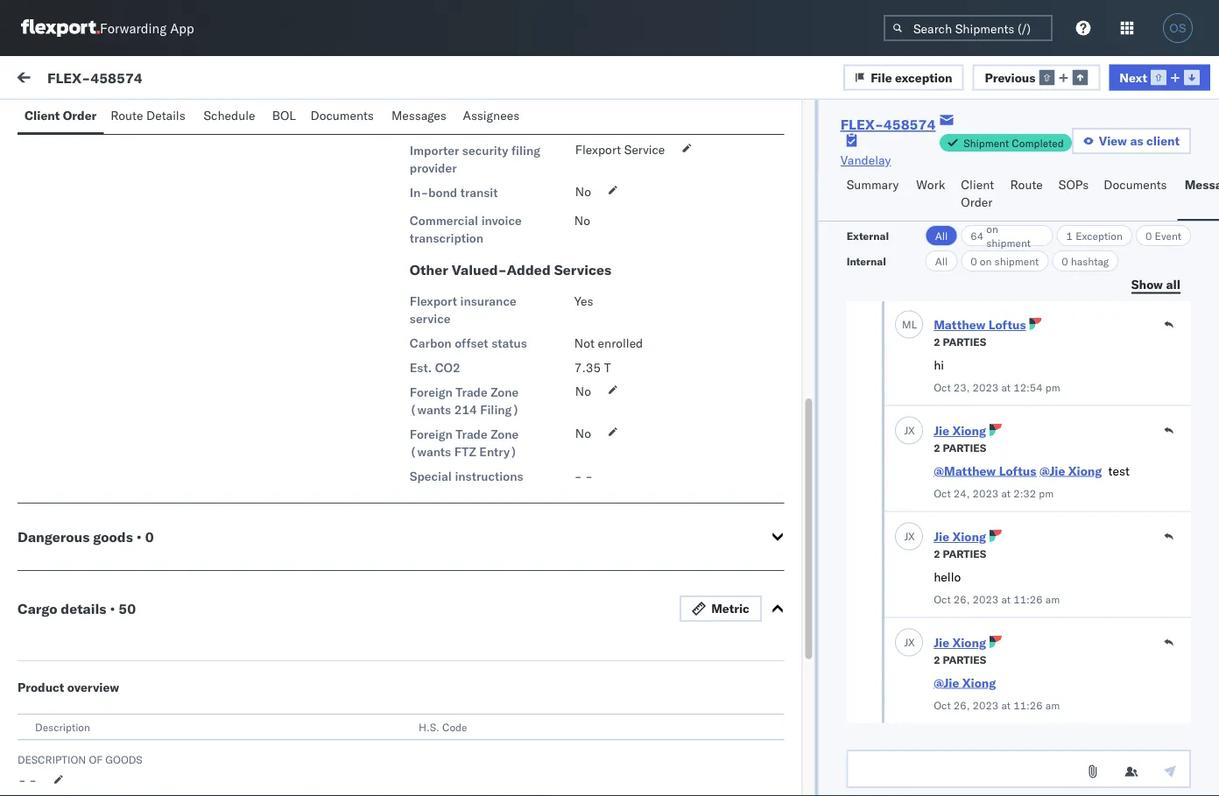 Task type: locate. For each thing, give the bounding box(es) containing it.
jie xiong button up @matthew
[[933, 424, 986, 439]]

client order down related
[[961, 177, 994, 210]]

1
[[1067, 229, 1073, 242]]

0 vertical spatial description
[[35, 720, 90, 734]]

1 jie from the top
[[933, 424, 949, 439]]

0 vertical spatial client order button
[[18, 100, 104, 134]]

route down item/shipment
[[1011, 177, 1043, 192]]

importer
[[410, 118, 459, 134], [410, 143, 459, 158]]

2 2023 from the top
[[972, 487, 998, 501]]

2023 up @jie xiong
[[972, 593, 998, 607]]

20, for dec 20, 2026, 12:36 am pst
[[439, 204, 458, 219]]

jie up hello
[[933, 530, 949, 545]]

foreign
[[410, 385, 453, 400], [410, 427, 453, 442]]

client order button up 64
[[954, 169, 1003, 221]]

@jie up oct 24, 2023 at 2:32 pm
[[1039, 463, 1065, 479]]

1 horizontal spatial work
[[980, 152, 1003, 165]]

work button
[[910, 169, 954, 221]]

2 parties up hello
[[933, 548, 986, 561]]

12:36
[[498, 204, 532, 219]]

jason- up dangerous goods • 0
[[85, 505, 124, 520]]

overview
[[67, 680, 119, 695]]

message for message list
[[204, 111, 255, 127]]

3 dec from the top
[[413, 361, 435, 377]]

j z up ttttt
[[60, 743, 68, 754]]

@jie xiong
[[933, 675, 996, 691]]

3 jie xiong from the top
[[933, 636, 986, 651]]

2026, for 12:33
[[461, 361, 495, 377]]

0 vertical spatial trade
[[456, 385, 488, 400]]

0 vertical spatial am
[[1045, 593, 1060, 607]]

vandelay link
[[841, 152, 891, 169]]

am for 12:36
[[536, 204, 555, 219]]

oct down hello
[[933, 593, 951, 607]]

214
[[454, 402, 477, 417]]

zone
[[491, 385, 519, 400], [491, 427, 519, 442]]

1 x from the top
[[908, 424, 915, 437]]

shipment inside 64 on shipment
[[987, 236, 1031, 249]]

of for record
[[462, 118, 474, 134]]

2 all button from the top
[[926, 251, 958, 272]]

0 vertical spatial (wants
[[410, 402, 451, 417]]

1 vertical spatial all button
[[926, 251, 958, 272]]

am for 12:33
[[536, 361, 555, 377]]

1 jie xiong from the top
[[933, 424, 986, 439]]

on for 0
[[980, 254, 992, 268]]

oct down @jie xiong
[[933, 699, 951, 713]]

flex- right my
[[47, 69, 90, 86]]

4 at from the top
[[1001, 699, 1011, 713]]

1 vertical spatial am
[[1045, 699, 1060, 713]]

description of goods
[[18, 753, 142, 766]]

0 vertical spatial •
[[136, 528, 142, 546]]

route details button
[[104, 100, 197, 134]]

2 resize handle column header from the left
[[648, 146, 669, 796]]

2 parties for jie xiong button corresponding to @matthew
[[933, 442, 986, 455]]

test
[[124, 505, 147, 520], [124, 584, 147, 599], [124, 663, 147, 678], [101, 693, 125, 708], [124, 742, 147, 757]]

0 vertical spatial of
[[462, 118, 474, 134]]

flexport insurance service
[[410, 293, 517, 326]]

flexport up "service"
[[410, 293, 457, 309]]

1 vertical spatial foreign
[[410, 427, 453, 442]]

of down "@ linjia test"
[[89, 753, 103, 766]]

20, down other
[[439, 282, 458, 298]]

1 vertical spatial j x
[[904, 530, 915, 543]]

@jie up the "oct 26, 2023 at 11:26 am" at the right bottom of page
[[933, 675, 959, 691]]

metric button
[[680, 596, 762, 622]]

1 2026, from the top
[[461, 204, 495, 219]]

12:54
[[1013, 381, 1043, 395]]

0 horizontal spatial external
[[28, 111, 74, 127]]

jie xiong for @matthew
[[933, 424, 986, 439]]

order
[[63, 108, 97, 123], [961, 194, 993, 210]]

1 vertical spatial client order button
[[954, 169, 1003, 221]]

shipment
[[987, 236, 1031, 249], [995, 254, 1039, 268]]

jie xiong up @jie xiong
[[933, 636, 986, 651]]

0 vertical spatial 26,
[[953, 593, 970, 607]]

1 vertical spatial (wants
[[410, 444, 451, 459]]

0 vertical spatial client order
[[25, 108, 97, 123]]

resize handle column header for time
[[648, 146, 669, 796]]

2 for jie xiong button corresponding to @matthew
[[933, 442, 940, 455]]

1 parties from the top
[[943, 336, 986, 349]]

2 parties button for second jie xiong button from the top of the page
[[933, 546, 986, 561]]

event
[[1155, 229, 1182, 242]]

pm right '12:54'
[[1045, 381, 1060, 395]]

@ left linjia
[[53, 693, 63, 708]]

(wants up special
[[410, 444, 451, 459]]

client order button
[[18, 100, 104, 134], [954, 169, 1003, 221]]

0 horizontal spatial (0)
[[77, 111, 100, 127]]

2 trade from the top
[[456, 427, 488, 442]]

client down my
[[25, 108, 60, 123]]

all left 64
[[935, 229, 948, 242]]

on inside 64 on shipment
[[987, 222, 999, 235]]

at inside hi oct 23, 2023 at 12:54 pm
[[1001, 381, 1011, 395]]

external inside external (0) button
[[28, 111, 74, 127]]

sops button
[[1052, 169, 1097, 221]]

- - for description of goods
[[18, 773, 37, 788]]

pst for dec 20, 2026, 12:33 am pst
[[558, 361, 579, 377]]

pm
[[528, 440, 546, 455]]

0 vertical spatial all
[[935, 229, 948, 242]]

am for 12:35
[[536, 282, 555, 298]]

external
[[28, 111, 74, 127], [847, 229, 889, 242]]

0 vertical spatial jie
[[933, 424, 949, 439]]

1 vertical spatial @
[[53, 693, 63, 708]]

1 am from the top
[[536, 204, 555, 219]]

flex- 458574 down oct 24, 2023 at 2:32 pm
[[940, 519, 1023, 534]]

3 j x from the top
[[904, 636, 915, 649]]

1 2 parties from the top
[[933, 336, 986, 349]]

2 20, from the top
[[439, 282, 458, 298]]

1 2023 from the top
[[972, 381, 998, 395]]

@ for @ linjia test
[[53, 693, 63, 708]]

x
[[908, 424, 915, 437], [908, 530, 915, 543], [908, 636, 915, 649]]

1 vertical spatial client order
[[961, 177, 994, 210]]

description down linjia
[[35, 720, 90, 734]]

message inside button
[[130, 72, 181, 87]]

1 (0) from the left
[[77, 111, 100, 127]]

2 parties from the top
[[943, 442, 986, 455]]

jie for @jie
[[933, 636, 949, 651]]

flex-458574 up "vandelay"
[[841, 116, 936, 133]]

0 vertical spatial loftus
[[988, 318, 1026, 333]]

458574
[[90, 69, 143, 86], [884, 116, 936, 133], [977, 204, 1023, 219], [977, 282, 1023, 298], [977, 440, 1023, 455], [977, 519, 1023, 534], [977, 598, 1023, 613], [977, 677, 1023, 692], [977, 756, 1023, 771]]

3 2026, from the top
[[461, 361, 495, 377]]

4 2 parties button from the top
[[933, 652, 986, 667]]

1 2 from the top
[[933, 336, 940, 349]]

not
[[574, 336, 595, 351]]

1 horizontal spatial internal
[[847, 254, 886, 268]]

dec
[[413, 204, 435, 219], [413, 282, 435, 298], [413, 361, 435, 377], [413, 440, 435, 455]]

0 vertical spatial importer
[[410, 118, 459, 134]]

0 vertical spatial 20,
[[439, 204, 458, 219]]

jie for @matthew
[[933, 424, 949, 439]]

2023 down @matthew loftus
[[972, 487, 998, 501]]

0 vertical spatial all button
[[926, 225, 958, 246]]

all button for 64
[[926, 225, 958, 246]]

1 vertical spatial shipment
[[995, 254, 1039, 268]]

dangerous
[[18, 528, 90, 546]]

1 all button from the top
[[926, 225, 958, 246]]

1 horizontal spatial of
[[462, 118, 474, 134]]

shipment for 0 on shipment
[[995, 254, 1039, 268]]

3 jason-test zhao from the top
[[85, 663, 178, 678]]

client order for the leftmost client order button
[[25, 108, 97, 123]]

2 vertical spatial j x
[[904, 636, 915, 649]]

1 11:26 from the top
[[1013, 593, 1043, 607]]

2 2 parties from the top
[[933, 442, 986, 455]]

2 parties for @jie jie xiong button
[[933, 654, 986, 667]]

forwarding app link
[[21, 19, 194, 37]]

message inside "button"
[[204, 111, 255, 127]]

@jie xiong button up oct 24, 2023 at 2:32 pm
[[1039, 463, 1102, 479]]

parties up hello
[[943, 548, 986, 561]]

0 horizontal spatial test
[[53, 535, 74, 551]]

trade for ftz
[[456, 427, 488, 442]]

show all button
[[1121, 272, 1191, 298]]

zone inside "foreign trade zone (wants ftz entry)"
[[491, 427, 519, 442]]

message
[[130, 72, 181, 87], [204, 111, 255, 127]]

2 flex- 458574 from the top
[[940, 282, 1023, 298]]

all left the 0 on shipment on the top right of the page
[[935, 254, 948, 268]]

1 vertical spatial @jie
[[933, 675, 959, 691]]

3 flex- 458574 from the top
[[940, 440, 1023, 455]]

0 horizontal spatial client
[[25, 108, 60, 123]]

0 vertical spatial goods
[[93, 528, 133, 546]]

am right 12:33
[[536, 361, 555, 377]]

jie xiong up @matthew
[[933, 424, 986, 439]]

1 vertical spatial j z
[[60, 743, 68, 754]]

flex- 458574 down the "oct 26, 2023 at 11:26 am" at the right bottom of page
[[940, 756, 1023, 771]]

of down import customs agent
[[462, 118, 474, 134]]

1 26, from the top
[[953, 593, 970, 607]]

route left details
[[111, 108, 143, 123]]

valued-
[[452, 261, 507, 279]]

1 j z from the top
[[60, 665, 68, 676]]

-
[[574, 94, 582, 109], [585, 94, 593, 109], [574, 469, 582, 484], [585, 469, 593, 484], [677, 598, 684, 613], [18, 773, 26, 788], [29, 773, 37, 788]]

2 (0) from the left
[[164, 111, 186, 127]]

3 oct from the top
[[933, 593, 951, 607]]

oct left 24,
[[933, 487, 951, 501]]

foreign for foreign trade zone (wants ftz entry)
[[410, 427, 453, 442]]

0 horizontal spatial internal
[[117, 111, 160, 127]]

0 horizontal spatial route
[[111, 108, 143, 123]]

0 horizontal spatial flexport
[[410, 293, 457, 309]]

1 importer from the top
[[410, 118, 459, 134]]

test
[[1108, 463, 1129, 479], [53, 535, 74, 551]]

1 jason- from the top
[[85, 505, 124, 520]]

flex- 458574
[[940, 204, 1023, 219], [940, 282, 1023, 298], [940, 440, 1023, 455], [940, 519, 1023, 534], [940, 598, 1023, 613], [940, 677, 1023, 692], [940, 756, 1023, 771]]

1 horizontal spatial route
[[1011, 177, 1043, 192]]

x for @jie xiong
[[908, 636, 915, 649]]

458574 down oct 24, 2023 at 2:32 pm
[[977, 519, 1023, 534]]

dec for dec 17, 2026, 6:47 pm pst
[[413, 440, 435, 455]]

foreign inside foreign trade zone (wants 214 filing)
[[410, 385, 453, 400]]

zone up filing)
[[491, 385, 519, 400]]

foreign inside "foreign trade zone (wants ftz entry)"
[[410, 427, 453, 442]]

1 all from the top
[[935, 229, 948, 242]]

internal (0)
[[117, 111, 186, 127]]

3 jie xiong button from the top
[[933, 636, 986, 651]]

no for foreign trade zone (wants ftz entry)
[[575, 426, 591, 441]]

view as client
[[1099, 133, 1180, 148]]

0 vertical spatial flexport
[[575, 142, 621, 157]]

4 2 from the top
[[933, 654, 940, 667]]

oct
[[933, 381, 951, 395], [933, 487, 951, 501], [933, 593, 951, 607], [933, 699, 951, 713]]

0 vertical spatial route
[[111, 108, 143, 123]]

0 vertical spatial external
[[28, 111, 74, 127]]

1 vertical spatial 20,
[[439, 282, 458, 298]]

j z up product overview
[[60, 665, 68, 676]]

2 2 from the top
[[933, 442, 940, 455]]

(wants inside "foreign trade zone (wants ftz entry)"
[[410, 444, 451, 459]]

no down 7.35
[[575, 384, 591, 399]]

458574 down file exception on the right of page
[[884, 116, 936, 133]]

messages
[[391, 108, 447, 123]]

messages button
[[384, 100, 456, 134]]

1 j x from the top
[[904, 424, 915, 437]]

0 horizontal spatial @jie xiong button
[[933, 675, 996, 691]]

2026, for 6:47
[[461, 440, 495, 455]]

1 horizontal spatial @jie
[[1039, 463, 1065, 479]]

0 vertical spatial @jie xiong button
[[1039, 463, 1102, 479]]

test up dangerous goods • 0
[[124, 505, 147, 520]]

1 resize handle column header from the left
[[385, 146, 406, 796]]

1 vertical spatial z
[[63, 743, 68, 754]]

tao
[[65, 614, 86, 629]]

resize handle column header
[[385, 146, 406, 796], [648, 146, 669, 796], [911, 146, 932, 796], [1175, 146, 1196, 796]]

importer security filing provider
[[410, 143, 540, 176]]

1 vertical spatial of
[[89, 753, 103, 766]]

6:47
[[498, 440, 525, 455]]

(wants for foreign trade zone (wants ftz entry)
[[410, 444, 451, 459]]

0 vertical spatial on
[[987, 222, 999, 235]]

related work item/shipment
[[941, 152, 1078, 165]]

1 vertical spatial external
[[847, 229, 889, 242]]

description for description of goods
[[18, 753, 86, 766]]

flex- 458574 up matthew loftus button
[[940, 282, 1023, 298]]

2026, for 12:36
[[461, 204, 495, 219]]

dec for dec 20, 2026, 12:33 am pst
[[413, 361, 435, 377]]

oct 26, 2023 at 11:26 am
[[933, 699, 1060, 713]]

2 parties button for jie xiong button corresponding to @matthew
[[933, 440, 986, 455]]

zone for foreign trade zone (wants 214 filing)
[[491, 385, 519, 400]]

4 flex- 458574 from the top
[[940, 519, 1023, 534]]

next
[[1120, 69, 1148, 85]]

@matthew loftus
[[933, 463, 1036, 479]]

2 parties button for matthew loftus button
[[933, 334, 986, 350]]

2 vertical spatial jie
[[933, 636, 949, 651]]

dec down in-
[[413, 204, 435, 219]]

2 up hello
[[933, 548, 940, 561]]

@jie xiong button up the "oct 26, 2023 at 11:26 am" at the right bottom of page
[[933, 675, 996, 691]]

1 horizontal spatial message
[[204, 111, 255, 127]]

dec 17, 2026, 6:47 pm pst
[[413, 440, 571, 455]]

5 flex- 458574 from the top
[[940, 598, 1023, 613]]

1 vertical spatial documents button
[[1097, 169, 1178, 221]]

work for related
[[980, 152, 1003, 165]]

0 vertical spatial foreign
[[410, 385, 453, 400]]

goods right dangerous in the left bottom of the page
[[93, 528, 133, 546]]

0 event
[[1146, 229, 1182, 242]]

2 11:26 from the top
[[1013, 699, 1043, 713]]

importer for importer of record
[[410, 118, 459, 134]]

service
[[410, 311, 451, 326]]

1 vertical spatial route
[[1011, 177, 1043, 192]]

trade inside "foreign trade zone (wants ftz entry)"
[[456, 427, 488, 442]]

message up route details
[[130, 72, 181, 87]]

0 horizontal spatial of
[[89, 753, 103, 766]]

jason-test zhao
[[85, 505, 178, 520], [85, 584, 178, 599], [85, 663, 178, 678], [85, 742, 178, 757]]

2 jason-test zhao from the top
[[85, 584, 178, 599]]

• right dangerous in the left bottom of the page
[[136, 528, 142, 546]]

1 trade from the top
[[456, 385, 488, 400]]

shipment up the 0 on shipment on the top right of the page
[[987, 236, 1031, 249]]

documents down view as client button
[[1104, 177, 1167, 192]]

2 vertical spatial 20,
[[439, 361, 458, 377]]

1 at from the top
[[1001, 381, 1011, 395]]

(0) for internal (0)
[[164, 111, 186, 127]]

1 vertical spatial zone
[[491, 427, 519, 442]]

internal for internal
[[847, 254, 886, 268]]

parties up @matthew
[[943, 442, 986, 455]]

message left list
[[204, 111, 255, 127]]

(0)
[[77, 111, 100, 127], [164, 111, 186, 127]]

work down shipment
[[980, 152, 1003, 165]]

jie xiong button for @matthew
[[933, 424, 986, 439]]

4 2 parties from the top
[[933, 654, 986, 667]]

message button
[[123, 56, 211, 103]]

resize handle column header for related work item/shipment
[[1175, 146, 1196, 796]]

0 horizontal spatial flex-458574
[[47, 69, 143, 86]]

1 zone from the top
[[491, 385, 519, 400]]

trade inside foreign trade zone (wants 214 filing)
[[456, 385, 488, 400]]

1 horizontal spatial flexport
[[575, 142, 621, 157]]

0 horizontal spatial order
[[63, 108, 97, 123]]

pst down services
[[558, 282, 579, 298]]

oct left 23,
[[933, 381, 951, 395]]

0 vertical spatial order
[[63, 108, 97, 123]]

3 20, from the top
[[439, 361, 458, 377]]

458574 down the "oct 26, 2023 at 11:26 am" at the right bottom of page
[[977, 756, 1023, 771]]

0 for 0 event
[[1146, 229, 1152, 242]]

0 vertical spatial message
[[130, 72, 181, 87]]

0 vertical spatial j x
[[904, 424, 915, 437]]

1 horizontal spatial flex-458574
[[841, 116, 936, 133]]

1 2 parties button from the top
[[933, 334, 986, 350]]

1 horizontal spatial @jie xiong button
[[1039, 463, 1102, 479]]

on down 64
[[980, 254, 992, 268]]

description up ttttt
[[18, 753, 86, 766]]

24,
[[953, 487, 970, 501]]

0 vertical spatial @
[[53, 614, 63, 629]]

hi oct 23, 2023 at 12:54 pm
[[933, 357, 1060, 395]]

1 vertical spatial am
[[536, 282, 555, 298]]

1 dec from the top
[[413, 204, 435, 219]]

2 @ from the top
[[53, 693, 63, 708]]

(wants for foreign trade zone (wants 214 filing)
[[410, 402, 451, 417]]

jie xiong button up hello
[[933, 530, 986, 545]]

on
[[987, 222, 999, 235], [980, 254, 992, 268]]

2026, right 17, on the bottom
[[461, 440, 495, 455]]

internal inside button
[[117, 111, 160, 127]]

foreign up special
[[410, 427, 453, 442]]

2 (wants from the top
[[410, 444, 451, 459]]

2026, down offset
[[461, 361, 495, 377]]

2:32
[[1013, 487, 1036, 501]]

64 on shipment
[[971, 222, 1031, 249]]

20,
[[439, 204, 458, 219], [439, 282, 458, 298], [439, 361, 458, 377]]

3 2 parties from the top
[[933, 548, 986, 561]]

3 am from the top
[[536, 361, 555, 377]]

1 oct from the top
[[933, 381, 951, 395]]

j for second jie xiong button from the top of the page
[[904, 530, 908, 543]]

1 (wants from the top
[[410, 402, 451, 417]]

2 importer from the top
[[410, 143, 459, 158]]

1 vertical spatial jie
[[933, 530, 949, 545]]

3 2023 from the top
[[972, 593, 998, 607]]

1 vertical spatial on
[[980, 254, 992, 268]]

0 vertical spatial shipment
[[987, 236, 1031, 249]]

1 horizontal spatial order
[[961, 194, 993, 210]]

all
[[935, 229, 948, 242], [935, 254, 948, 268]]

all button left the 0 on shipment on the top right of the page
[[926, 251, 958, 272]]

0 vertical spatial documents
[[311, 108, 374, 123]]

2 am from the top
[[536, 282, 555, 298]]

flex- up "vandelay"
[[841, 116, 884, 133]]

1 @ from the top
[[53, 614, 63, 629]]

(wants inside foreign trade zone (wants 214 filing)
[[410, 402, 451, 417]]

4 resize handle column header from the left
[[1175, 146, 1196, 796]]

shipment
[[964, 136, 1009, 149]]

2023 right 23,
[[972, 381, 998, 395]]

no for foreign trade zone (wants 214 filing)
[[575, 384, 591, 399]]

pst down the not
[[558, 361, 579, 377]]

j for @jie jie xiong button
[[904, 636, 908, 649]]

1 horizontal spatial client
[[961, 177, 994, 192]]

0 horizontal spatial client order
[[25, 108, 97, 123]]

None text field
[[847, 750, 1191, 788]]

2026, down valued-
[[461, 282, 495, 298]]

2 all from the top
[[935, 254, 948, 268]]

jason- up details
[[85, 584, 124, 599]]

other valued-added services
[[410, 261, 611, 279]]

no for in-bond transit
[[575, 184, 591, 199]]

carbon offset status
[[410, 336, 527, 351]]

1 am from the top
[[1045, 593, 1060, 607]]

0 vertical spatial jie xiong
[[933, 424, 986, 439]]

documents right bol button
[[311, 108, 374, 123]]

importer up provider
[[410, 143, 459, 158]]

0 vertical spatial client
[[25, 108, 60, 123]]

2 vertical spatial - -
[[18, 773, 37, 788]]

z up ttttt
[[63, 743, 68, 754]]

0 vertical spatial jie xiong button
[[933, 424, 986, 439]]

3 2 from the top
[[933, 548, 940, 561]]

pm right 2:32
[[1039, 487, 1054, 501]]

2 up @matthew
[[933, 442, 940, 455]]

3 x from the top
[[908, 636, 915, 649]]

0 vertical spatial am
[[536, 204, 555, 219]]

h.s. code
[[419, 720, 467, 734]]

0 vertical spatial test
[[1108, 463, 1129, 479]]

2 vertical spatial am
[[536, 361, 555, 377]]

flex- down 24,
[[940, 519, 977, 534]]

64
[[971, 229, 984, 242]]

assignees
[[463, 108, 520, 123]]

flex- 458574 up the "oct 26, 2023 at 11:26 am" at the right bottom of page
[[940, 677, 1023, 692]]

xiong
[[952, 424, 986, 439], [1068, 463, 1102, 479], [952, 530, 986, 545], [952, 636, 986, 651], [962, 675, 996, 691]]

pst right pm
[[549, 440, 571, 455]]

1 foreign from the top
[[410, 385, 453, 400]]

4 parties from the top
[[943, 654, 986, 667]]

3 resize handle column header from the left
[[911, 146, 932, 796]]

4 dec from the top
[[413, 440, 435, 455]]

@
[[53, 614, 63, 629], [53, 693, 63, 708]]

1 vertical spatial flexport
[[410, 293, 457, 309]]

importer of record
[[410, 118, 514, 134]]

flexport inside flexport insurance service
[[410, 293, 457, 309]]

flex- 458574 up @matthew loftus button
[[940, 440, 1023, 455]]

parties down matthew
[[943, 336, 986, 349]]

1 jie xiong button from the top
[[933, 424, 986, 439]]

am right '12:36'
[[536, 204, 555, 219]]

3 2 parties button from the top
[[933, 546, 986, 561]]

jason-test zhao up the overview
[[85, 663, 178, 678]]

jie up @jie xiong
[[933, 636, 949, 651]]

- -
[[574, 94, 593, 109], [574, 469, 593, 484], [18, 773, 37, 788]]

internal (0) button
[[110, 103, 197, 138]]

1 horizontal spatial external
[[847, 229, 889, 242]]

0 vertical spatial zone
[[491, 385, 519, 400]]

1 horizontal spatial test
[[1108, 463, 1129, 479]]

2 zone from the top
[[491, 427, 519, 442]]

1 vertical spatial message
[[204, 111, 255, 127]]

at
[[1001, 381, 1011, 395], [1001, 487, 1011, 501], [1001, 593, 1011, 607], [1001, 699, 1011, 713]]

zone inside foreign trade zone (wants 214 filing)
[[491, 385, 519, 400]]

1 vertical spatial description
[[18, 753, 86, 766]]

1 vertical spatial work
[[980, 152, 1003, 165]]

trade up ftz
[[456, 427, 488, 442]]

all for 64
[[935, 229, 948, 242]]

flex-458574
[[47, 69, 143, 86], [841, 116, 936, 133]]

view as client button
[[1072, 128, 1191, 154]]

oct inside hi oct 23, 2023 at 12:54 pm
[[933, 381, 951, 395]]

2 foreign from the top
[[410, 427, 453, 442]]

client order
[[25, 108, 97, 123], [961, 177, 994, 210]]

importer inside importer security filing provider
[[410, 143, 459, 158]]

1 20, from the top
[[439, 204, 458, 219]]

order up 64
[[961, 194, 993, 210]]

added
[[507, 261, 551, 279]]

0 vertical spatial work
[[50, 67, 95, 92]]

2 dec from the top
[[413, 282, 435, 298]]

invoice
[[481, 213, 522, 228]]

importer down import
[[410, 118, 459, 134]]

record
[[477, 118, 514, 134]]

2 parties button down matthew
[[933, 334, 986, 350]]

4 2026, from the top
[[461, 440, 495, 455]]

2026, for 12:35
[[461, 282, 495, 298]]

2 parties up @jie xiong
[[933, 654, 986, 667]]

internal for internal (0)
[[117, 111, 160, 127]]

cargo
[[18, 600, 57, 618]]

documents button up 0 event
[[1097, 169, 1178, 221]]

• left 50
[[110, 600, 115, 618]]

dec down other
[[413, 282, 435, 298]]

2 vertical spatial jie xiong button
[[933, 636, 986, 651]]

0 vertical spatial j z
[[60, 665, 68, 676]]

0 horizontal spatial message
[[130, 72, 181, 87]]

trade for 214
[[456, 385, 488, 400]]

hello
[[933, 569, 961, 585]]

forwarding
[[100, 20, 167, 36]]

dec left 17, on the bottom
[[413, 440, 435, 455]]

time
[[414, 152, 438, 165]]

2023 down @jie xiong
[[972, 699, 998, 713]]

1 horizontal spatial •
[[136, 528, 142, 546]]



Task type: describe. For each thing, give the bounding box(es) containing it.
2 for @jie jie xiong button
[[933, 654, 940, 667]]

work
[[917, 177, 945, 192]]

parties for second jie xiong button from the top of the page
[[943, 548, 986, 561]]

import customs agent
[[410, 94, 534, 109]]

50
[[119, 600, 136, 618]]

flex- up the "oct 26, 2023 at 11:26 am" at the right bottom of page
[[940, 677, 977, 692]]

as
[[1130, 133, 1144, 148]]

test up 50
[[124, 584, 147, 599]]

12:35
[[498, 282, 532, 298]]

0 horizontal spatial client order button
[[18, 100, 104, 134]]

458574 up the "oct 26, 2023 at 11:26 am" at the right bottom of page
[[977, 677, 1023, 692]]

1 vertical spatial goods
[[105, 753, 142, 766]]

test down "@ linjia test"
[[124, 742, 147, 757]]

metric
[[711, 601, 750, 616]]

loftus for matthew loftus
[[988, 318, 1026, 333]]

test up "@ linjia test"
[[124, 663, 147, 678]]

flexport for other valued-added services
[[410, 293, 457, 309]]

instructions
[[455, 469, 523, 484]]

matthew loftus button
[[933, 318, 1026, 333]]

next button
[[1109, 64, 1211, 90]]

provider
[[410, 160, 457, 176]]

pm inside hi oct 23, 2023 at 12:54 pm
[[1045, 381, 1060, 395]]

2 z from the top
[[63, 743, 68, 754]]

filing)
[[480, 402, 519, 417]]

carbon
[[410, 336, 452, 351]]

special
[[410, 469, 452, 484]]

2023 inside hi oct 23, 2023 at 12:54 pm
[[972, 381, 998, 395]]

client order for the right client order button
[[961, 177, 994, 210]]

3 zhao from the top
[[150, 663, 178, 678]]

2 j x from the top
[[904, 530, 915, 543]]

pst for dec 17, 2026, 6:47 pm pst
[[549, 440, 571, 455]]

customs
[[451, 94, 499, 109]]

jie xiong for @jie
[[933, 636, 986, 651]]

resize handle column header for category
[[911, 146, 932, 796]]

1 z from the top
[[63, 665, 68, 676]]

parties for jie xiong button corresponding to @matthew
[[943, 442, 986, 455]]

flex- down the "oct 26, 2023 at 11:26 am" at the right bottom of page
[[940, 756, 977, 771]]

oct inside hello oct 26, 2023 at 11:26 am
[[933, 593, 951, 607]]

2 oct from the top
[[933, 487, 951, 501]]

0 for 0 on shipment
[[971, 254, 977, 268]]

2 jie xiong from the top
[[933, 530, 986, 545]]

foreign trade zone (wants 214 filing)
[[410, 385, 519, 417]]

11:26 inside hello oct 26, 2023 at 11:26 am
[[1013, 593, 1043, 607]]

flex- up @matthew
[[940, 440, 977, 455]]

list
[[258, 111, 279, 127]]

yes
[[574, 293, 594, 309]]

@ for @ tao liu
[[53, 614, 63, 629]]

my work
[[18, 67, 95, 92]]

1 vertical spatial @jie xiong button
[[933, 675, 996, 691]]

4 jason-test zhao from the top
[[85, 742, 178, 757]]

all for 0
[[935, 254, 948, 268]]

os button
[[1158, 8, 1198, 48]]

est. co2
[[410, 360, 460, 375]]

view
[[1099, 133, 1127, 148]]

dec for dec 20, 2026, 12:36 am pst
[[413, 204, 435, 219]]

2 for matthew loftus button
[[933, 336, 940, 349]]

2 jie xiong button from the top
[[933, 530, 986, 545]]

flex- up 23,
[[940, 361, 977, 377]]

flexport. image
[[21, 19, 100, 37]]

2 parties for matthew loftus button
[[933, 336, 986, 349]]

1 flex- 458574 from the top
[[940, 204, 1023, 219]]

1 horizontal spatial documents
[[1104, 177, 1167, 192]]

2 j z from the top
[[60, 743, 68, 754]]

hashtag
[[1071, 254, 1109, 268]]

4 jason- from the top
[[85, 742, 124, 757]]

category
[[678, 152, 720, 165]]

Search Shipments (/) text field
[[884, 15, 1053, 41]]

dec for dec 20, 2026, 12:35 am pst
[[413, 282, 435, 298]]

4 2023 from the top
[[972, 699, 998, 713]]

1 jason-test zhao from the top
[[85, 505, 178, 520]]

1 horizontal spatial documents button
[[1097, 169, 1178, 221]]

matthew
[[933, 318, 985, 333]]

other
[[410, 261, 448, 279]]

route button
[[1003, 169, 1052, 221]]

test right linjia
[[101, 693, 125, 708]]

2 at from the top
[[1001, 487, 1011, 501]]

liu
[[89, 614, 109, 629]]

(0) for external (0)
[[77, 111, 100, 127]]

co2
[[435, 360, 460, 375]]

sops
[[1059, 177, 1089, 192]]

message for message
[[130, 72, 181, 87]]

on for 64
[[987, 222, 999, 235]]

2 am from the top
[[1045, 699, 1060, 713]]

vandelay
[[841, 152, 891, 168]]

2023 inside hello oct 26, 2023 at 11:26 am
[[972, 593, 998, 607]]

458574 up route details
[[90, 69, 143, 86]]

458574 up @jie xiong
[[977, 598, 1023, 613]]

x for @matthew loftus
[[908, 424, 915, 437]]

commercial
[[410, 213, 478, 228]]

shipment for 64 on shipment
[[987, 236, 1031, 249]]

flex- up 64
[[940, 204, 977, 219]]

previous button
[[973, 64, 1100, 90]]

@jie for @jie xiong
[[933, 675, 959, 691]]

cargo details • 50
[[18, 600, 136, 618]]

oct 24, 2023 at 2:32 pm
[[933, 487, 1054, 501]]

j for jie xiong button corresponding to @matthew
[[904, 424, 908, 437]]

dangerous goods • 0
[[18, 528, 154, 546]]

app
[[170, 20, 194, 36]]

parties for @jie jie xiong button
[[943, 654, 986, 667]]

23,
[[953, 381, 970, 395]]

7 flex- 458574 from the top
[[940, 756, 1023, 771]]

2 jason- from the top
[[85, 584, 124, 599]]

7.35 t
[[574, 360, 611, 375]]

importer for importer security filing provider
[[410, 143, 459, 158]]

pst for dec 20, 2026, 12:35 am pst
[[558, 282, 579, 298]]

@jie for @jie xiong test
[[1039, 463, 1065, 479]]

2 parties for second jie xiong button from the top of the page
[[933, 548, 986, 561]]

show all
[[1132, 276, 1181, 292]]

0 hashtag
[[1062, 254, 1109, 268]]

commercial invoice transcription
[[410, 213, 522, 246]]

- - for import customs agent
[[574, 94, 593, 109]]

0 horizontal spatial documents
[[311, 108, 374, 123]]

summary
[[847, 177, 899, 192]]

entry)
[[479, 444, 518, 459]]

enrolled
[[598, 336, 643, 351]]

3 jason- from the top
[[85, 663, 124, 678]]

flexport service
[[575, 142, 665, 157]]

completed
[[1012, 136, 1064, 149]]

1 horizontal spatial client order button
[[954, 169, 1003, 221]]

20, for dec 20, 2026, 12:35 am pst
[[439, 282, 458, 298]]

flex- up matthew
[[940, 282, 977, 298]]

l
[[911, 318, 917, 331]]

file
[[871, 69, 892, 85]]

4 oct from the top
[[933, 699, 951, 713]]

6 flex- 458574 from the top
[[940, 677, 1023, 692]]

item/shipment
[[1006, 152, 1078, 165]]

all button for 0
[[926, 251, 958, 272]]

@jie xiong test
[[1039, 463, 1129, 479]]

dec 20, 2026, 12:35 am pst
[[413, 282, 579, 298]]

show
[[1132, 276, 1163, 292]]

458574 up 64 on shipment
[[977, 204, 1023, 219]]

route details
[[111, 108, 185, 123]]

1 zhao from the top
[[150, 505, 178, 520]]

bond
[[428, 185, 457, 200]]

details
[[146, 108, 185, 123]]

flex- down hello
[[940, 598, 977, 613]]

458574 down the 0 on shipment on the top right of the page
[[977, 282, 1023, 298]]

import
[[410, 94, 448, 109]]

0 for 0 hashtag
[[1062, 254, 1068, 268]]

h.s.
[[419, 720, 439, 734]]

schedule button
[[197, 100, 265, 134]]

external for external (0)
[[28, 111, 74, 127]]

product overview
[[18, 680, 119, 695]]

parties for matthew loftus button
[[943, 336, 986, 349]]

• for cargo details
[[110, 600, 115, 618]]

at inside hello oct 26, 2023 at 11:26 am
[[1001, 593, 1011, 607]]

transcription
[[410, 230, 484, 246]]

pst for dec 20, 2026, 12:36 am pst
[[558, 204, 579, 219]]

bol
[[272, 108, 296, 123]]

messa
[[1185, 177, 1219, 192]]

2 for second jie xiong button from the top of the page
[[933, 548, 940, 561]]

of for goods
[[89, 753, 103, 766]]

related
[[941, 152, 977, 165]]

security
[[462, 143, 508, 158]]

no up services
[[574, 213, 590, 228]]

loftus for @matthew loftus
[[999, 463, 1036, 479]]

hello oct 26, 2023 at 11:26 am
[[933, 569, 1060, 607]]

26, inside hello oct 26, 2023 at 11:26 am
[[953, 593, 970, 607]]

2 parties button for @jie jie xiong button
[[933, 652, 986, 667]]

2 jie from the top
[[933, 530, 949, 545]]

zone for foreign trade zone (wants ftz entry)
[[491, 427, 519, 442]]

0 horizontal spatial documents button
[[304, 100, 384, 134]]

route for route details
[[111, 108, 143, 123]]

t
[[604, 360, 611, 375]]

in-
[[410, 185, 428, 200]]

ftz
[[454, 444, 476, 459]]

my
[[18, 67, 45, 92]]

foreign for foreign trade zone (wants 214 filing)
[[410, 385, 453, 400]]

4 zhao from the top
[[150, 742, 178, 757]]

• for dangerous goods
[[136, 528, 142, 546]]

j x for @jie xiong
[[904, 636, 915, 649]]

2 x from the top
[[908, 530, 915, 543]]

am inside hello oct 26, 2023 at 11:26 am
[[1045, 593, 1060, 607]]

special instructions
[[410, 469, 523, 484]]

1 vertical spatial pm
[[1039, 487, 1054, 501]]

work for my
[[50, 67, 95, 92]]

message list button
[[197, 103, 286, 138]]

1 vertical spatial order
[[961, 194, 993, 210]]

assignees button
[[456, 100, 530, 134]]

bol button
[[265, 100, 304, 134]]

@matthew
[[933, 463, 996, 479]]

description for description
[[35, 720, 90, 734]]

20, for dec 20, 2026, 12:33 am pst
[[439, 361, 458, 377]]

2 zhao from the top
[[150, 584, 178, 599]]

external (0)
[[28, 111, 100, 127]]

exception
[[1076, 229, 1123, 242]]

service
[[624, 142, 665, 157]]

2 26, from the top
[[953, 699, 970, 713]]

jie xiong button for @jie
[[933, 636, 986, 651]]

458574 up @matthew loftus button
[[977, 440, 1023, 455]]

external for external
[[847, 229, 889, 242]]

flexport for importer security filing provider
[[575, 142, 621, 157]]

j x for @matthew loftus
[[904, 424, 915, 437]]

1 vertical spatial - -
[[574, 469, 593, 484]]

route for route
[[1011, 177, 1043, 192]]

7.35
[[574, 360, 601, 375]]

12:33
[[498, 361, 532, 377]]



Task type: vqa. For each thing, say whether or not it's contained in the screenshot.
Next
yes



